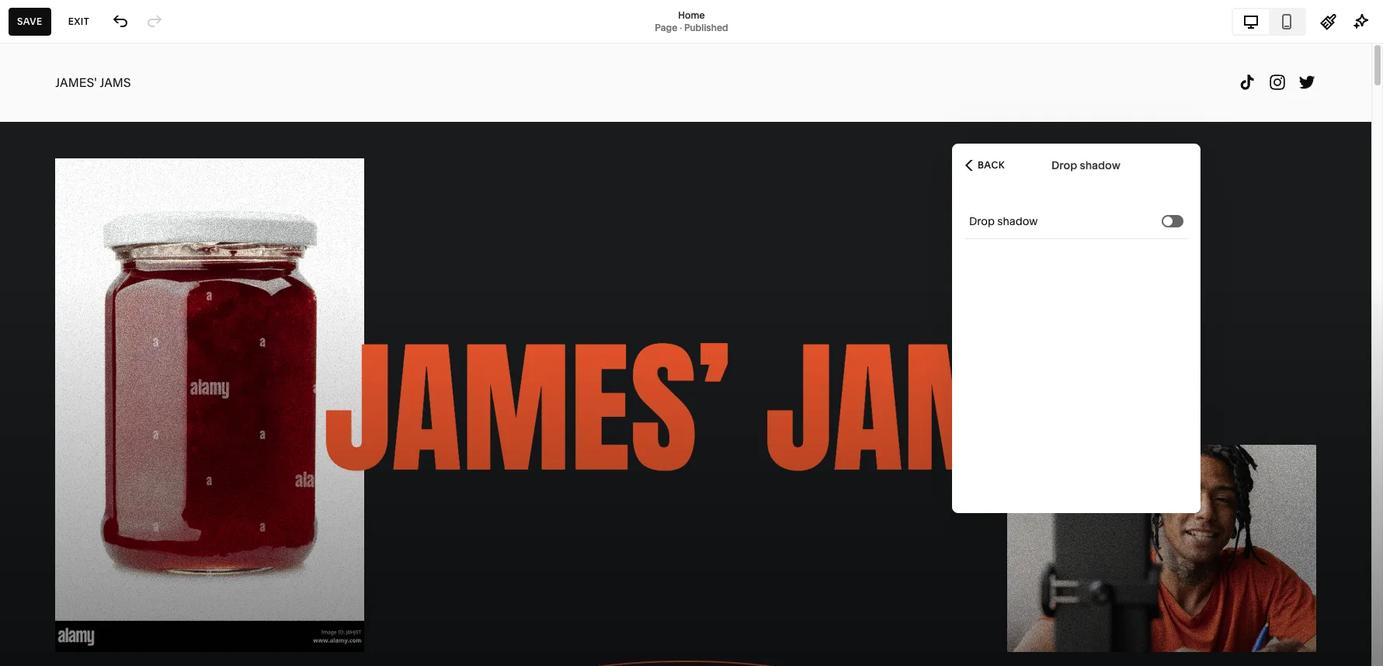 Task type: locate. For each thing, give the bounding box(es) containing it.
1 horizontal spatial shadow
[[1080, 158, 1121, 172]]

1 vertical spatial shadow
[[998, 214, 1038, 228]]

marketing
[[26, 152, 86, 168]]

0 horizontal spatial shadow
[[998, 214, 1038, 228]]

0 horizontal spatial drop shadow
[[970, 214, 1038, 228]]

drop right back
[[1052, 158, 1078, 172]]

contacts link
[[26, 179, 172, 198]]

home page · published
[[655, 9, 729, 33]]

scheduling link
[[26, 235, 172, 254]]

tab list
[[1234, 9, 1305, 34]]

exit
[[68, 15, 89, 27]]

drop
[[1052, 158, 1078, 172], [970, 214, 995, 228]]

1 horizontal spatial drop shadow
[[1052, 158, 1121, 172]]

exit button
[[60, 7, 98, 35]]

·
[[680, 21, 682, 33]]

1 horizontal spatial drop
[[1052, 158, 1078, 172]]

0 horizontal spatial drop
[[970, 214, 995, 228]]

save
[[17, 15, 43, 27]]

shadow
[[1080, 158, 1121, 172], [998, 214, 1038, 228]]

back
[[978, 159, 1005, 171]]

0 vertical spatial drop
[[1052, 158, 1078, 172]]

home
[[679, 9, 705, 21]]

1 vertical spatial drop shadow
[[970, 214, 1038, 228]]

save button
[[9, 7, 51, 35]]

drop shadow
[[1052, 158, 1121, 172], [970, 214, 1038, 228]]

published
[[684, 21, 729, 33]]

drop down back button
[[970, 214, 995, 228]]



Task type: vqa. For each thing, say whether or not it's contained in the screenshot.
left Shadow
yes



Task type: describe. For each thing, give the bounding box(es) containing it.
1 vertical spatial drop
[[970, 214, 995, 228]]

asset library
[[26, 592, 103, 608]]

asset library link
[[26, 592, 172, 610]]

0 vertical spatial shadow
[[1080, 158, 1121, 172]]

analytics
[[26, 208, 80, 224]]

page
[[655, 21, 678, 33]]

scheduling
[[26, 236, 93, 252]]

0 vertical spatial drop shadow
[[1052, 158, 1121, 172]]

analytics link
[[26, 207, 172, 226]]

marketing link
[[26, 152, 172, 170]]

settings link
[[26, 620, 172, 638]]

contacts
[[26, 180, 79, 196]]

asset
[[26, 592, 59, 608]]

Drop shadow checkbox
[[1164, 216, 1173, 226]]

help
[[26, 648, 53, 664]]

settings
[[26, 620, 74, 636]]

library
[[62, 592, 103, 608]]

back button
[[961, 148, 1010, 182]]



